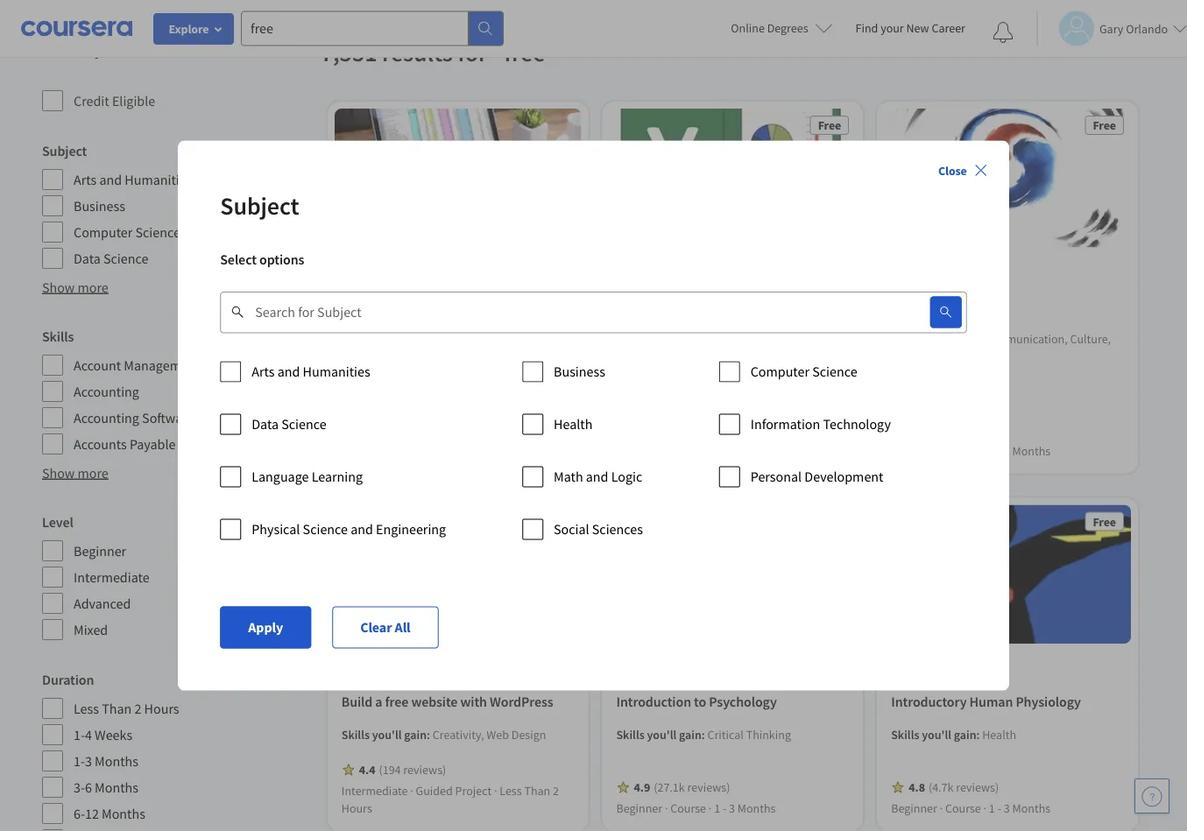 Task type: vqa. For each thing, say whether or not it's contained in the screenshot.
deeply at the right of the page
no



Task type: describe. For each thing, give the bounding box(es) containing it.
you'll for introductory human physiology
[[922, 728, 952, 743]]

reviews) for build a free website with wordpress
[[404, 763, 446, 778]]

7,551 results for "free"
[[321, 37, 557, 68]]

find your new career link
[[847, 18, 975, 39]]

advanced inside 'business analytics with excel: elementary to advanced'
[[703, 318, 761, 335]]

3-6 months
[[74, 779, 138, 797]]

technology
[[824, 416, 891, 433]]

website
[[411, 693, 458, 711]]

help center image
[[1142, 786, 1163, 807]]

creativity,
[[433, 728, 484, 743]]

excel, inside business analysis, data analysis, data visualization, spreadsheet software, data model, decision making, microsoft excel, process analysis, statistical visualization
[[667, 405, 696, 420]]

options
[[260, 251, 305, 269]]

subject dialog
[[178, 141, 1010, 691]]

clear all
[[360, 619, 411, 637]]

accounts payable and receivable
[[74, 436, 267, 453]]

hours inside duration group
[[144, 700, 179, 718]]

introduction to psychology
[[617, 693, 777, 711]]

data science inside subject group
[[74, 250, 148, 267]]

process
[[698, 405, 737, 420]]

4.4
[[359, 763, 376, 778]]

6
[[85, 779, 92, 797]]

project for excel
[[455, 426, 492, 441]]

arts and humanities inside subject group
[[74, 171, 192, 188]]

writing
[[892, 348, 929, 364]]

culture,
[[1071, 331, 1112, 347]]

reviews) for introduction to psychology
[[688, 780, 731, 796]]

apply
[[248, 619, 283, 637]]

subject inside dialog
[[220, 190, 299, 221]]

software
[[142, 409, 194, 427]]

filter by
[[42, 38, 103, 60]]

subject group
[[42, 140, 310, 270]]

wordpress
[[490, 693, 554, 711]]

accounting for accounting
[[74, 383, 139, 401]]

critical
[[708, 728, 744, 743]]

duration
[[42, 672, 94, 689]]

excel
[[493, 297, 523, 314]]

skills for skills you'll gain : creativity, web design
[[342, 728, 370, 743]]

introduction for introduction to microsoft excel
[[342, 297, 417, 314]]

account management
[[74, 357, 201, 374]]

(194
[[379, 763, 401, 778]]

less for build a free website with wordpress
[[500, 784, 522, 799]]

intermediate · guided project · less than 2 hours for website
[[342, 784, 559, 817]]

free for first step korean
[[1094, 117, 1117, 133]]

build a free website with wordpress
[[342, 693, 554, 711]]

management inside data analysis, microsoft excel, leadership and management
[[454, 348, 522, 364]]

leadership
[[373, 348, 430, 364]]

math and logic
[[554, 469, 643, 486]]

4.4 (194 reviews)
[[359, 763, 446, 778]]

arts inside subject group
[[74, 171, 97, 188]]

beginner · course · 1 - 3 months for step
[[892, 443, 1051, 459]]

find
[[856, 20, 879, 36]]

- for physiology
[[998, 801, 1002, 817]]

mixed
[[74, 622, 108, 639]]

reviews) for introductory human physiology
[[957, 780, 1000, 796]]

physical science and engineering
[[252, 521, 446, 539]]

6-
[[74, 806, 85, 823]]

all
[[395, 619, 411, 637]]

first step korean
[[892, 297, 993, 314]]

beginner inside level group
[[74, 543, 126, 560]]

communication,
[[983, 331, 1068, 347]]

12
[[85, 806, 99, 823]]

design
[[512, 728, 546, 743]]

accounts
[[74, 436, 127, 453]]

less inside duration group
[[74, 700, 99, 718]]

skills for skills you'll gain : health
[[892, 728, 920, 743]]

learning
[[312, 469, 363, 486]]

software,
[[617, 387, 665, 403]]

"free"
[[492, 37, 557, 68]]

hours for introduction to microsoft excel
[[342, 443, 372, 459]]

arts and humanities inside 'select subject options' element
[[252, 363, 371, 381]]

: for introduction
[[702, 728, 705, 743]]

intermediate for introduction to microsoft excel
[[342, 426, 408, 441]]

credit
[[74, 92, 109, 110]]

course for to
[[671, 801, 707, 817]]

course for step
[[946, 443, 982, 459]]

than inside duration group
[[102, 700, 132, 718]]

psychology
[[709, 693, 777, 711]]

skills group
[[42, 326, 310, 456]]

information
[[751, 416, 821, 433]]

payable
[[130, 436, 176, 453]]

to inside 'business analytics with excel: elementary to advanced'
[[688, 318, 701, 335]]

4
[[85, 727, 92, 744]]

introductory
[[892, 693, 967, 711]]

logic
[[612, 469, 643, 486]]

microsoft inside business analysis, data analysis, data visualization, spreadsheet software, data model, decision making, microsoft excel, process analysis, statistical visualization
[[617, 405, 664, 420]]

intermediate inside level group
[[74, 569, 150, 586]]

data inside data analysis, microsoft excel, leadership and management
[[433, 331, 456, 347]]

show notifications image
[[993, 22, 1014, 43]]

free for introductory human physiology
[[1094, 514, 1117, 530]]

step
[[921, 297, 948, 314]]

show more button for accounts
[[42, 463, 109, 484]]

select options
[[220, 251, 305, 269]]

you'll for build a free website with wordpress
[[372, 728, 402, 743]]

than for introduction to microsoft excel
[[525, 426, 551, 441]]

close
[[939, 163, 968, 178]]

2 for build a free website with wordpress
[[553, 784, 559, 799]]

computer science inside subject group
[[74, 224, 180, 241]]

1 vertical spatial with
[[461, 693, 487, 711]]

receivable
[[204, 436, 267, 453]]

data inside subject group
[[74, 250, 101, 267]]

: for introductory
[[977, 728, 980, 743]]

microsoft for to
[[434, 297, 490, 314]]

beginner · course · 1 - 3 months for to
[[617, 801, 776, 817]]

humanities inside 'select subject options' element
[[303, 363, 371, 381]]

(27.1k
[[654, 780, 685, 796]]

build a free website with wordpress link
[[342, 692, 575, 713]]

skills for skills you'll gain
[[892, 331, 920, 347]]

level
[[42, 514, 73, 531]]

by
[[85, 38, 103, 60]]

human
[[970, 693, 1014, 711]]

3 inside duration group
[[85, 753, 92, 771]]

you'll for introduction to psychology
[[647, 728, 677, 743]]

a
[[376, 693, 383, 711]]

4.9 (27.1k reviews)
[[634, 780, 731, 796]]

making,
[[777, 387, 817, 403]]

health inside 'select subject options' element
[[554, 416, 593, 433]]

social sciences
[[554, 521, 643, 539]]

communication, culture, writing
[[892, 331, 1112, 364]]

first step korean link
[[892, 295, 1125, 316]]

account
[[74, 357, 121, 374]]

business inside 'business analytics with excel: elementary to advanced'
[[617, 297, 669, 314]]

analysis, down decision
[[740, 405, 785, 420]]

beginner for first
[[892, 443, 938, 459]]

find your new career
[[856, 20, 966, 36]]

career
[[932, 20, 966, 36]]

your
[[881, 20, 904, 36]]

analysis, up 'spreadsheet'
[[755, 352, 800, 368]]

free
[[385, 693, 409, 711]]

computer inside subject group
[[74, 224, 133, 241]]

guided for free
[[416, 784, 453, 799]]

show more for accounts payable and receivable
[[42, 465, 109, 482]]

3-
[[74, 779, 85, 797]]

you'll up leadership on the left top of the page
[[372, 331, 402, 347]]

business inside business analysis, data analysis, data visualization, spreadsheet software, data model, decision making, microsoft excel, process analysis, statistical visualization
[[708, 352, 753, 368]]

statistical
[[787, 405, 837, 420]]

with inside 'business analytics with excel: elementary to advanced'
[[729, 297, 755, 314]]

intermediate for build a free website with wordpress
[[342, 784, 408, 799]]

you'll down search image
[[922, 331, 952, 347]]

skills you'll gain
[[892, 331, 977, 347]]

apply button
[[220, 607, 311, 649]]

show more for data science
[[42, 279, 109, 296]]

introduction for introduction to psychology
[[617, 693, 692, 711]]

skills for skills
[[42, 328, 74, 345]]

free for business analytics with excel: elementary to advanced
[[818, 117, 842, 133]]



Task type: locate. For each thing, give the bounding box(es) containing it.
arts
[[74, 171, 97, 188], [252, 363, 275, 381]]

reviews) right the (4.7k
[[957, 780, 1000, 796]]

computer science inside 'select subject options' element
[[751, 363, 858, 381]]

2 show more from the top
[[42, 465, 109, 482]]

gain up '4.4 (194 reviews)'
[[404, 728, 427, 743]]

0 horizontal spatial data science
[[74, 250, 148, 267]]

1- for 4
[[74, 727, 85, 744]]

1 horizontal spatial arts
[[252, 363, 275, 381]]

0 horizontal spatial management
[[124, 357, 201, 374]]

1 vertical spatial computer
[[751, 363, 810, 381]]

0 horizontal spatial arts and humanities
[[74, 171, 192, 188]]

analysis, up software,
[[617, 369, 662, 385]]

advanced up 'mixed' on the bottom left of the page
[[74, 595, 131, 613]]

accounting up accounts
[[74, 409, 139, 427]]

model,
[[694, 387, 729, 403]]

- for psychology
[[723, 801, 727, 817]]

clear all button
[[332, 607, 439, 649]]

science
[[135, 224, 180, 241], [103, 250, 148, 267], [813, 363, 858, 381], [282, 416, 327, 433], [303, 521, 348, 539]]

0 vertical spatial than
[[525, 426, 551, 441]]

data inside 'select subject options' element
[[252, 416, 279, 433]]

advanced down 'analytics'
[[703, 318, 761, 335]]

1 vertical spatial accounting
[[74, 409, 139, 427]]

accounting down the account
[[74, 383, 139, 401]]

skills for skills you'll gain :
[[342, 331, 370, 347]]

1- up "3-" at the bottom left
[[74, 753, 85, 771]]

0 vertical spatial arts and humanities
[[74, 171, 192, 188]]

personal
[[751, 469, 802, 486]]

humanities down eligible at left top
[[125, 171, 192, 188]]

and inside the skills group
[[178, 436, 201, 453]]

accounting for accounting software
[[74, 409, 139, 427]]

show up the account
[[42, 279, 75, 296]]

intermediate · guided project · less than 2 hours
[[342, 426, 559, 459], [342, 784, 559, 817]]

you'll down introductory
[[922, 728, 952, 743]]

guided
[[416, 426, 453, 441], [416, 784, 453, 799]]

coursera image
[[21, 14, 132, 42]]

0 vertical spatial computer
[[74, 224, 133, 241]]

intermediate
[[342, 426, 408, 441], [74, 569, 150, 586], [342, 784, 408, 799]]

gain for introduction to psychology
[[679, 728, 702, 743]]

intermediate · guided project · less than 2 hours for excel
[[342, 426, 559, 459]]

thinking
[[747, 728, 792, 743]]

to for psychology
[[694, 693, 707, 711]]

0 horizontal spatial excel,
[[342, 348, 371, 364]]

humanities inside subject group
[[125, 171, 192, 188]]

0 horizontal spatial computer science
[[74, 224, 180, 241]]

1- for 3
[[74, 753, 85, 771]]

1-4 weeks
[[74, 727, 133, 744]]

data
[[74, 250, 101, 267], [433, 331, 456, 347], [803, 352, 826, 368], [664, 369, 688, 385], [668, 387, 691, 403], [252, 416, 279, 433]]

1 show more from the top
[[42, 279, 109, 296]]

skills you'll gain :
[[342, 331, 433, 347]]

1
[[990, 443, 996, 459], [715, 801, 721, 817], [990, 801, 996, 817]]

data science inside 'select subject options' element
[[252, 416, 327, 433]]

you'll
[[372, 331, 402, 347], [922, 331, 952, 347], [372, 728, 402, 743], [647, 728, 677, 743], [922, 728, 952, 743]]

microsoft down software,
[[617, 405, 664, 420]]

0 horizontal spatial advanced
[[74, 595, 131, 613]]

weeks
[[95, 727, 133, 744]]

0 vertical spatial subject
[[42, 142, 87, 160]]

1 vertical spatial arts
[[252, 363, 275, 381]]

filter
[[42, 38, 81, 60]]

business inside 'select subject options' element
[[554, 363, 606, 381]]

new
[[907, 20, 930, 36]]

humanities
[[125, 171, 192, 188], [303, 363, 371, 381]]

microsoft down excel on the left top
[[506, 331, 554, 347]]

arts and humanities down eligible at left top
[[74, 171, 192, 188]]

0 vertical spatial computer science
[[74, 224, 180, 241]]

business analytics with excel: elementary to advanced
[[617, 297, 792, 335]]

arts up 'receivable'
[[252, 363, 275, 381]]

excel:
[[758, 297, 792, 314]]

gain down korean
[[954, 331, 977, 347]]

and inside data analysis, microsoft excel, leadership and management
[[432, 348, 452, 364]]

skills inside group
[[42, 328, 74, 345]]

management
[[454, 348, 522, 364], [124, 357, 201, 374]]

1 accounting from the top
[[74, 383, 139, 401]]

1 vertical spatial show
[[42, 465, 75, 482]]

business inside subject group
[[74, 197, 125, 215]]

less for introduction to microsoft excel
[[500, 426, 522, 441]]

project for website
[[455, 784, 492, 799]]

guided for microsoft
[[416, 426, 453, 441]]

introductory human physiology link
[[892, 692, 1125, 713]]

0 horizontal spatial arts
[[74, 171, 97, 188]]

show for accounts
[[42, 465, 75, 482]]

information technology
[[751, 416, 891, 433]]

visualization,
[[690, 369, 758, 385]]

1 vertical spatial health
[[983, 728, 1017, 743]]

language learning
[[252, 469, 363, 486]]

beginner for introduction
[[617, 801, 663, 817]]

2 for introduction to microsoft excel
[[553, 426, 559, 441]]

1 show from the top
[[42, 279, 75, 296]]

1 1- from the top
[[74, 727, 85, 744]]

show up level in the bottom of the page
[[42, 465, 75, 482]]

1 for psychology
[[715, 801, 721, 817]]

beginner for introductory
[[892, 801, 938, 817]]

1 vertical spatial show more
[[42, 465, 109, 482]]

analysis, down introduction to microsoft excel link
[[459, 331, 504, 347]]

0 horizontal spatial subject
[[42, 142, 87, 160]]

business
[[74, 197, 125, 215], [617, 297, 669, 314], [708, 352, 753, 368], [554, 363, 606, 381]]

0 vertical spatial show more button
[[42, 277, 109, 298]]

intermediate up learning
[[342, 426, 408, 441]]

credit eligible
[[74, 92, 155, 110]]

: up leadership on the left top of the page
[[427, 331, 430, 347]]

skills up writing
[[892, 331, 920, 347]]

gain up leadership on the left top of the page
[[404, 331, 427, 347]]

skills down introduction to microsoft excel
[[342, 331, 370, 347]]

1 vertical spatial 2
[[134, 700, 141, 718]]

1 horizontal spatial computer science
[[751, 363, 858, 381]]

intermediate up 'mixed' on the bottom left of the page
[[74, 569, 150, 586]]

0 vertical spatial intermediate
[[342, 426, 408, 441]]

with
[[729, 297, 755, 314], [461, 693, 487, 711]]

2 horizontal spatial microsoft
[[617, 405, 664, 420]]

1 horizontal spatial subject
[[220, 190, 299, 221]]

2 inside duration group
[[134, 700, 141, 718]]

sciences
[[592, 521, 643, 539]]

personal development
[[751, 469, 884, 486]]

beginner · course · 1 - 3 months
[[892, 443, 1051, 459], [617, 801, 776, 817], [892, 801, 1051, 817]]

: down introductory human physiology
[[977, 728, 980, 743]]

1 horizontal spatial excel,
[[667, 405, 696, 420]]

korean
[[950, 297, 993, 314]]

2 vertical spatial 2
[[553, 784, 559, 799]]

show more button for data
[[42, 277, 109, 298]]

1 horizontal spatial with
[[729, 297, 755, 314]]

select
[[220, 251, 257, 269]]

first
[[892, 297, 918, 314]]

physical
[[252, 521, 300, 539]]

introduction up "skills you'll gain :"
[[342, 297, 417, 314]]

1 vertical spatial advanced
[[74, 595, 131, 613]]

1 vertical spatial intermediate · guided project · less than 2 hours
[[342, 784, 559, 817]]

1 show more button from the top
[[42, 277, 109, 298]]

0 vertical spatial with
[[729, 297, 755, 314]]

show more button down accounts
[[42, 463, 109, 484]]

hours for build a free website with wordpress
[[342, 801, 372, 817]]

0 vertical spatial accounting
[[74, 383, 139, 401]]

show more up the account
[[42, 279, 109, 296]]

0 vertical spatial humanities
[[125, 171, 192, 188]]

intermediate down '4.4' on the left bottom
[[342, 784, 408, 799]]

0 vertical spatial arts
[[74, 171, 97, 188]]

arts down credit on the left top of the page
[[74, 171, 97, 188]]

and inside subject group
[[99, 171, 122, 188]]

course
[[946, 443, 982, 459], [671, 801, 707, 817], [946, 801, 982, 817]]

0 vertical spatial health
[[554, 416, 593, 433]]

0 vertical spatial show more
[[42, 279, 109, 296]]

beginner · course · 1 - 3 months for human
[[892, 801, 1051, 817]]

0 vertical spatial intermediate · guided project · less than 2 hours
[[342, 426, 559, 459]]

2 vertical spatial microsoft
[[617, 405, 664, 420]]

gain for build a free website with wordpress
[[404, 728, 427, 743]]

1 horizontal spatial introduction
[[617, 693, 692, 711]]

level group
[[42, 512, 310, 642]]

introduction to psychology link
[[617, 692, 850, 713]]

skills up the account
[[42, 328, 74, 345]]

less than 2 hours
[[74, 700, 179, 718]]

course for human
[[946, 801, 982, 817]]

1 vertical spatial than
[[102, 700, 132, 718]]

1 vertical spatial subject
[[220, 190, 299, 221]]

0 vertical spatial hours
[[342, 443, 372, 459]]

show more button up the account
[[42, 277, 109, 298]]

1 vertical spatial arts and humanities
[[252, 363, 371, 381]]

skills up "4.9" on the bottom of page
[[617, 728, 645, 743]]

duration group
[[42, 670, 310, 832]]

excel, down "skills you'll gain :"
[[342, 348, 371, 364]]

business analysis, data analysis, data visualization, spreadsheet software, data model, decision making, microsoft excel, process analysis, statistical visualization
[[617, 352, 837, 438]]

for
[[458, 37, 488, 68]]

accounting
[[74, 383, 139, 401], [74, 409, 139, 427]]

2 vertical spatial less
[[500, 784, 522, 799]]

0 horizontal spatial microsoft
[[434, 297, 490, 314]]

gain for introductory human physiology
[[954, 728, 977, 743]]

management up software
[[124, 357, 201, 374]]

1 vertical spatial microsoft
[[506, 331, 554, 347]]

search image
[[940, 306, 954, 320]]

excel, inside data analysis, microsoft excel, leadership and management
[[342, 348, 371, 364]]

subject inside group
[[42, 142, 87, 160]]

1 horizontal spatial humanities
[[303, 363, 371, 381]]

with left excel:
[[729, 297, 755, 314]]

0 vertical spatial less
[[500, 426, 522, 441]]

1 vertical spatial hours
[[144, 700, 179, 718]]

computer inside 'select subject options' element
[[751, 363, 810, 381]]

arts and humanities down "skills you'll gain :"
[[252, 363, 371, 381]]

1 vertical spatial introduction
[[617, 693, 692, 711]]

gain down introductory human physiology
[[954, 728, 977, 743]]

than for build a free website with wordpress
[[525, 784, 551, 799]]

None search field
[[241, 11, 504, 46]]

1 horizontal spatial data science
[[252, 416, 327, 433]]

social
[[554, 521, 590, 539]]

0 vertical spatial microsoft
[[434, 297, 490, 314]]

1 for korean
[[990, 443, 996, 459]]

arts inside 'select subject options' element
[[252, 363, 275, 381]]

0 vertical spatial show
[[42, 279, 75, 296]]

1 vertical spatial less
[[74, 700, 99, 718]]

2 intermediate · guided project · less than 2 hours from the top
[[342, 784, 559, 817]]

to up skills you'll gain : critical thinking
[[694, 693, 707, 711]]

more
[[78, 279, 109, 296], [78, 465, 109, 482]]

0 horizontal spatial health
[[554, 416, 593, 433]]

1 horizontal spatial health
[[983, 728, 1017, 743]]

3 for introductory human physiology
[[1004, 801, 1011, 817]]

1-
[[74, 727, 85, 744], [74, 753, 85, 771]]

skills for skills you'll gain : critical thinking
[[617, 728, 645, 743]]

introduction to microsoft excel link
[[342, 295, 575, 316]]

2
[[553, 426, 559, 441], [134, 700, 141, 718], [553, 784, 559, 799]]

3 for introduction to psychology
[[729, 801, 735, 817]]

language
[[252, 469, 309, 486]]

reviews) right (27.1k
[[688, 780, 731, 796]]

1 vertical spatial intermediate
[[74, 569, 150, 586]]

excel, up (1.1k reviews)
[[667, 405, 696, 420]]

1 guided from the top
[[416, 426, 453, 441]]

:
[[427, 331, 430, 347], [427, 728, 430, 743], [702, 728, 705, 743], [977, 728, 980, 743]]

elementary
[[617, 318, 685, 335]]

- for korean
[[998, 443, 1002, 459]]

1 intermediate · guided project · less than 2 hours from the top
[[342, 426, 559, 459]]

0 vertical spatial guided
[[416, 426, 453, 441]]

and
[[99, 171, 122, 188], [432, 348, 452, 364], [278, 363, 300, 381], [178, 436, 201, 453], [586, 469, 609, 486], [351, 521, 373, 539]]

guided down '4.4 (194 reviews)'
[[416, 784, 453, 799]]

health up math
[[554, 416, 593, 433]]

6-12 months
[[74, 806, 145, 823]]

1 vertical spatial more
[[78, 465, 109, 482]]

0 horizontal spatial introduction
[[342, 297, 417, 314]]

skills
[[42, 328, 74, 345], [342, 331, 370, 347], [892, 331, 920, 347], [342, 728, 370, 743], [617, 728, 645, 743], [892, 728, 920, 743]]

introduction up skills you'll gain : critical thinking
[[617, 693, 692, 711]]

more for data
[[78, 279, 109, 296]]

with up creativity,
[[461, 693, 487, 711]]

1 vertical spatial to
[[688, 318, 701, 335]]

: left creativity,
[[427, 728, 430, 743]]

1 vertical spatial 1-
[[74, 753, 85, 771]]

: left critical
[[702, 728, 705, 743]]

close button
[[932, 155, 996, 186]]

show for data
[[42, 279, 75, 296]]

2 vertical spatial hours
[[342, 801, 372, 817]]

development
[[805, 469, 884, 486]]

microsoft inside data analysis, microsoft excel, leadership and management
[[506, 331, 554, 347]]

0 vertical spatial advanced
[[703, 318, 761, 335]]

2 more from the top
[[78, 465, 109, 482]]

eligible
[[112, 92, 155, 110]]

advanced inside level group
[[74, 595, 131, 613]]

0 horizontal spatial with
[[461, 693, 487, 711]]

(1.1k
[[654, 422, 679, 438]]

1-3 months
[[74, 753, 138, 771]]

subject up select options
[[220, 190, 299, 221]]

you'll down the introduction to psychology
[[647, 728, 677, 743]]

2 accounting from the top
[[74, 409, 139, 427]]

1 for physiology
[[990, 801, 996, 817]]

(4.7k
[[929, 780, 954, 796]]

accounting software
[[74, 409, 194, 427]]

web
[[487, 728, 509, 743]]

to up data analysis, microsoft excel, leadership and management
[[419, 297, 432, 314]]

analysis, inside data analysis, microsoft excel, leadership and management
[[459, 331, 504, 347]]

introductory human physiology
[[892, 693, 1082, 711]]

0 vertical spatial project
[[455, 426, 492, 441]]

introduction
[[342, 297, 417, 314], [617, 693, 692, 711]]

Search by keyword search field
[[255, 291, 889, 334]]

more up the account
[[78, 279, 109, 296]]

: for build
[[427, 728, 430, 743]]

gain down the introduction to psychology
[[679, 728, 702, 743]]

1 vertical spatial project
[[455, 784, 492, 799]]

0 vertical spatial data science
[[74, 250, 148, 267]]

select subject options element
[[220, 355, 968, 565]]

more for accounts
[[78, 465, 109, 482]]

1 project from the top
[[455, 426, 492, 441]]

you'll down 'a'
[[372, 728, 402, 743]]

4.8
[[909, 780, 926, 796]]

management down excel on the left top
[[454, 348, 522, 364]]

microsoft for analysis,
[[506, 331, 554, 347]]

2 vertical spatial than
[[525, 784, 551, 799]]

0 vertical spatial more
[[78, 279, 109, 296]]

health down human in the bottom of the page
[[983, 728, 1017, 743]]

1 more from the top
[[78, 279, 109, 296]]

0 horizontal spatial computer
[[74, 224, 133, 241]]

microsoft
[[434, 297, 490, 314], [506, 331, 554, 347], [617, 405, 664, 420]]

0 vertical spatial 2
[[553, 426, 559, 441]]

skills you'll gain : creativity, web design
[[342, 728, 546, 743]]

management inside the skills group
[[124, 357, 201, 374]]

1 vertical spatial humanities
[[303, 363, 371, 381]]

1- left weeks
[[74, 727, 85, 744]]

subject down credit on the left top of the page
[[42, 142, 87, 160]]

1 horizontal spatial management
[[454, 348, 522, 364]]

2 show more button from the top
[[42, 463, 109, 484]]

to down 'analytics'
[[688, 318, 701, 335]]

reviews) right (194 at left bottom
[[404, 763, 446, 778]]

2 1- from the top
[[74, 753, 85, 771]]

microsoft up data analysis, microsoft excel, leadership and management
[[434, 297, 490, 314]]

0 vertical spatial introduction
[[342, 297, 417, 314]]

skills down build
[[342, 728, 370, 743]]

more down accounts
[[78, 465, 109, 482]]

0 horizontal spatial humanities
[[125, 171, 192, 188]]

2 vertical spatial to
[[694, 693, 707, 711]]

visualization
[[617, 422, 682, 438]]

guided down leadership on the left top of the page
[[416, 426, 453, 441]]

2 project from the top
[[455, 784, 492, 799]]

2 vertical spatial intermediate
[[342, 784, 408, 799]]

0 vertical spatial to
[[419, 297, 432, 314]]

1 vertical spatial show more button
[[42, 463, 109, 484]]

2 show from the top
[[42, 465, 75, 482]]

0 vertical spatial 1-
[[74, 727, 85, 744]]

humanities down "skills you'll gain :"
[[303, 363, 371, 381]]

3 for first step korean
[[1004, 443, 1011, 459]]

1 vertical spatial excel,
[[667, 405, 696, 420]]

skills down introductory
[[892, 728, 920, 743]]

(1.1k reviews)
[[654, 422, 724, 438]]

2 guided from the top
[[416, 784, 453, 799]]

clear
[[360, 619, 392, 637]]

1 horizontal spatial arts and humanities
[[252, 363, 371, 381]]

0 vertical spatial excel,
[[342, 348, 371, 364]]

1 vertical spatial data science
[[252, 416, 327, 433]]

to for microsoft
[[419, 297, 432, 314]]

1 horizontal spatial microsoft
[[506, 331, 554, 347]]

1 vertical spatial guided
[[416, 784, 453, 799]]

4.8 (4.7k reviews)
[[909, 780, 1000, 796]]

show more down accounts
[[42, 465, 109, 482]]

·
[[411, 426, 414, 441], [494, 426, 497, 441], [940, 443, 943, 459], [984, 443, 987, 459], [411, 784, 414, 799], [494, 784, 497, 799], [665, 801, 668, 817], [709, 801, 712, 817], [940, 801, 943, 817], [984, 801, 987, 817]]

reviews) down the process
[[682, 422, 724, 438]]

1 horizontal spatial computer
[[751, 363, 810, 381]]

1 horizontal spatial advanced
[[703, 318, 761, 335]]

data science
[[74, 250, 148, 267], [252, 416, 327, 433]]

1 vertical spatial computer science
[[751, 363, 858, 381]]



